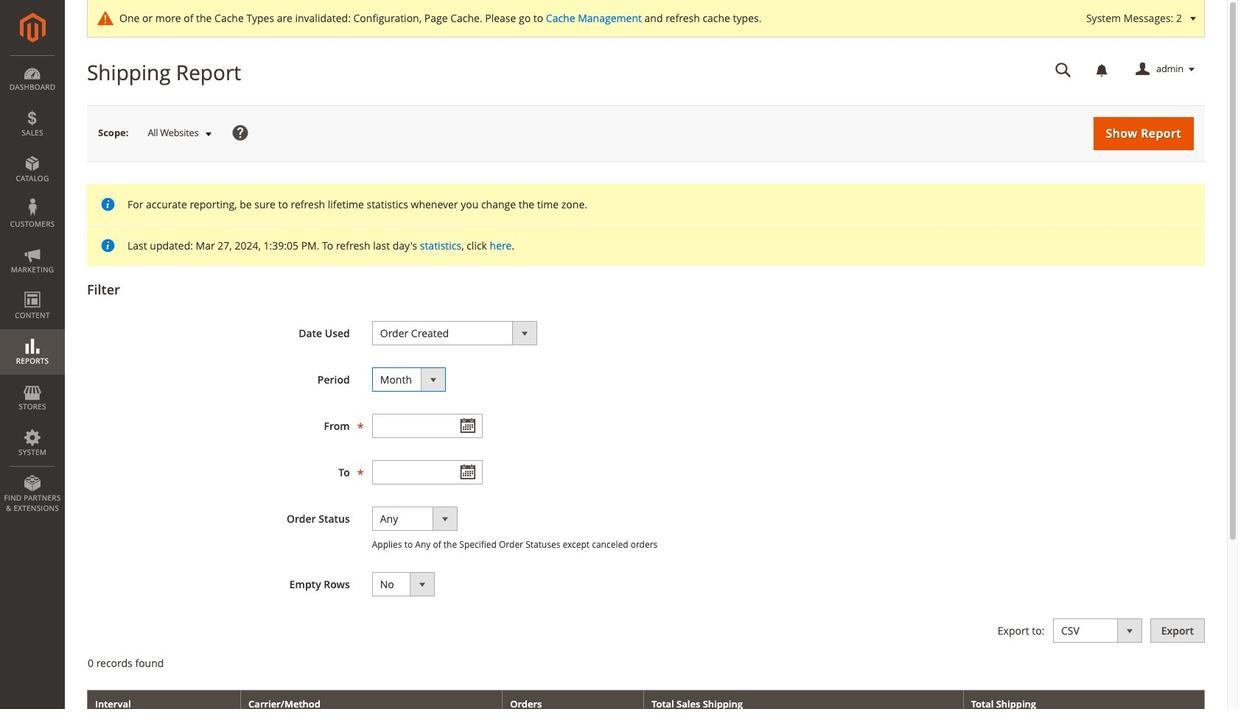 Task type: describe. For each thing, give the bounding box(es) containing it.
magento admin panel image
[[20, 13, 45, 43]]



Task type: locate. For each thing, give the bounding box(es) containing it.
menu bar
[[0, 55, 65, 521]]

None text field
[[372, 414, 483, 438], [372, 461, 483, 485], [372, 414, 483, 438], [372, 461, 483, 485]]

None text field
[[1045, 57, 1082, 83]]



